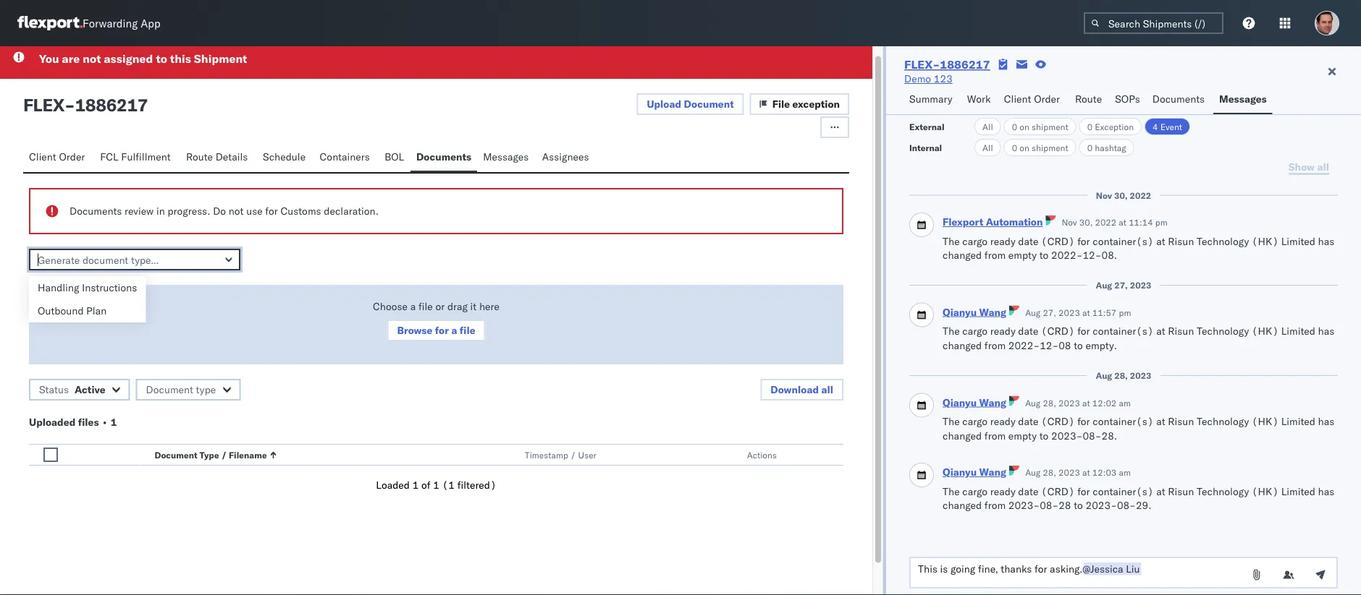 Task type: vqa. For each thing, say whether or not it's contained in the screenshot.
Upload Customs Clearance Documents 'LINK'
no



Task type: describe. For each thing, give the bounding box(es) containing it.
1 for of
[[433, 479, 439, 492]]

technology for 28.
[[1197, 415, 1249, 428]]

0 vertical spatial documents
[[1152, 93, 1205, 105]]

actions
[[747, 450, 777, 460]]

the cargo ready date (crd) for container(s)  at risun technology (hk) limited has changed from 2023-08-28 to 2023-08-29.
[[943, 485, 1335, 512]]

0 horizontal spatial messages
[[483, 150, 529, 163]]

shipment for 0 hashtag
[[1032, 142, 1068, 153]]

0 horizontal spatial 2023-
[[1008, 500, 1040, 512]]

2 horizontal spatial 08-
[[1117, 500, 1136, 512]]

1 for ∙
[[111, 416, 117, 429]]

exception
[[1095, 121, 1134, 132]]

pm for empty.
[[1119, 307, 1131, 318]]

risun for 2023-
[[1168, 485, 1194, 498]]

exception
[[793, 97, 840, 110]]

has for the cargo ready date (crd) for container(s)  at risun technology (hk) limited has changed from empty to 2022-12-08.
[[1318, 235, 1335, 248]]

timestamp
[[525, 450, 568, 460]]

aug for 28
[[1025, 468, 1041, 479]]

the cargo ready date (crd) for container(s)  at risun technology (hk) limited has changed from empty to 2022-12-08.
[[943, 235, 1335, 262]]

1 vertical spatial documents
[[416, 150, 471, 163]]

0 horizontal spatial not
[[83, 51, 101, 66]]

bol
[[385, 150, 404, 163]]

forwarding
[[83, 16, 138, 30]]

the cargo ready date (crd) for container(s)  at risun technology (hk) limited has changed from empty to 2023-08-28.
[[943, 415, 1335, 442]]

container(s) for 2023-
[[1093, 485, 1154, 498]]

(crd) for 2023-
[[1041, 415, 1075, 428]]

28
[[1059, 500, 1071, 512]]

documents review in progress. do not use for customs declaration.
[[70, 205, 379, 217]]

handling
[[38, 282, 79, 294]]

(crd) for 08
[[1041, 325, 1075, 338]]

for for the cargo ready date (crd) for container(s)  at risun technology (hk) limited has changed from empty to 2023-08-28.
[[1077, 415, 1090, 428]]

flexport automation
[[943, 216, 1043, 228]]

30, for nov 30, 2022 at 11:14 pm
[[1079, 217, 1093, 228]]

0 vertical spatial 28,
[[1114, 371, 1128, 381]]

technology for empty.
[[1197, 325, 1249, 338]]

Search Shipments (/) text field
[[1084, 12, 1224, 34]]

flex-1886217 link
[[904, 57, 990, 72]]

containers button
[[314, 144, 379, 172]]

aug for 2023-
[[1025, 398, 1041, 409]]

all button for internal
[[975, 139, 1001, 156]]

(1
[[442, 479, 455, 492]]

timestamp / user
[[525, 450, 597, 460]]

for for the cargo ready date (crd) for container(s)  at risun technology (hk) limited has changed from 2022-12-08 to empty.
[[1077, 325, 1090, 338]]

upload document
[[647, 97, 734, 110]]

wang for empty
[[979, 396, 1006, 409]]

nov for nov 30, 2022 at 11:14 pm
[[1062, 217, 1077, 228]]

0 horizontal spatial file
[[418, 300, 433, 313]]

summary
[[909, 93, 953, 105]]

external
[[909, 121, 945, 132]]

route details button
[[180, 144, 257, 172]]

technology for 2023-
[[1197, 485, 1249, 498]]

choose a file or drag it here
[[373, 300, 500, 313]]

file exception
[[772, 97, 840, 110]]

date for 28
[[1018, 485, 1039, 498]]

pm for 08.
[[1155, 217, 1168, 228]]

summary button
[[904, 86, 961, 114]]

(hk) for the cargo ready date (crd) for container(s)  at risun technology (hk) limited has changed from empty to 2023-08-28.
[[1252, 415, 1279, 428]]

customs
[[280, 205, 321, 217]]

upload document button
[[637, 93, 744, 115]]

on for 0 exception
[[1020, 121, 1029, 132]]

filtered)
[[457, 479, 496, 492]]

changed for the cargo ready date (crd) for container(s)  at risun technology (hk) limited has changed from 2022-12-08 to empty.
[[943, 339, 982, 352]]

qianyu for the cargo ready date (crd) for container(s)  at risun technology (hk) limited has changed from 2023-08-28 to 2023-08-29.
[[943, 466, 977, 479]]

(crd) for 28
[[1041, 485, 1075, 498]]

27, for aug 27, 2023 at 11:57 pm
[[1043, 307, 1056, 318]]

08.
[[1102, 249, 1117, 262]]

(hk) for the cargo ready date (crd) for container(s)  at risun technology (hk) limited has changed from 2023-08-28 to 2023-08-29.
[[1252, 485, 1279, 498]]

from for the cargo ready date (crd) for container(s)  at risun technology (hk) limited has changed from empty to 2022-12-08.
[[985, 249, 1006, 262]]

to inside the cargo ready date (crd) for container(s)  at risun technology (hk) limited has changed from empty to 2023-08-28.
[[1039, 430, 1049, 442]]

declaration.
[[324, 205, 379, 217]]

to inside the cargo ready date (crd) for container(s)  at risun technology (hk) limited has changed from empty to 2022-12-08.
[[1039, 249, 1049, 262]]

empty.
[[1086, 339, 1117, 352]]

all button for external
[[975, 118, 1001, 135]]

1 horizontal spatial not
[[229, 205, 244, 217]]

empty for 2022-
[[1008, 249, 1037, 262]]

assignees button
[[536, 144, 597, 172]]

filename
[[229, 450, 267, 460]]

shipment
[[194, 51, 247, 66]]

at inside the cargo ready date (crd) for container(s)  at risun technology (hk) limited has changed from empty to 2022-12-08.
[[1156, 235, 1165, 248]]

download all button
[[760, 379, 844, 401]]

internal
[[909, 142, 942, 153]]

from for the cargo ready date (crd) for container(s)  at risun technology (hk) limited has changed from empty to 2023-08-28.
[[985, 430, 1006, 442]]

11:57
[[1092, 307, 1117, 318]]

the for the cargo ready date (crd) for container(s)  at risun technology (hk) limited has changed from 2023-08-28 to 2023-08-29.
[[943, 485, 960, 498]]

loaded 1 of 1 (1 filtered)
[[376, 479, 496, 492]]

flexport automation button
[[943, 216, 1043, 228]]

/ inside button
[[221, 450, 227, 460]]

1 horizontal spatial 1
[[412, 479, 419, 492]]

changed for the cargo ready date (crd) for container(s)  at risun technology (hk) limited has changed from empty to 2022-12-08.
[[943, 249, 982, 262]]

for inside button
[[435, 324, 449, 337]]

browse for a file button
[[387, 320, 486, 341]]

0 horizontal spatial client order
[[29, 150, 85, 163]]

2023 down the cargo ready date (crd) for container(s)  at risun technology (hk) limited has changed from empty to 2022-12-08. in the right of the page
[[1130, 280, 1152, 291]]

nov for nov 30, 2022
[[1096, 190, 1112, 201]]

1 horizontal spatial messages
[[1219, 93, 1267, 105]]

at inside the cargo ready date (crd) for container(s)  at risun technology (hk) limited has changed from 2022-12-08 to empty.
[[1156, 325, 1165, 338]]

status active
[[39, 383, 105, 396]]

2 horizontal spatial 2023-
[[1086, 500, 1117, 512]]

2022 for nov 30, 2022 at 11:14 pm
[[1095, 217, 1117, 228]]

wang for 2022-
[[979, 306, 1006, 319]]

automation
[[986, 216, 1043, 228]]

qianyu wang for the cargo ready date (crd) for container(s)  at risun technology (hk) limited has changed from 2022-12-08 to empty.
[[943, 306, 1006, 319]]

risun for 08.
[[1168, 235, 1194, 248]]

to left 'this'
[[156, 51, 167, 66]]

date for 08
[[1018, 325, 1039, 338]]

aug 28, 2023
[[1096, 371, 1152, 381]]

ready for 2022-
[[990, 235, 1016, 248]]

of
[[421, 479, 431, 492]]

aug 28, 2023 at 12:03 am
[[1025, 468, 1131, 479]]

0 hashtag
[[1087, 142, 1126, 153]]

flex - 1886217
[[23, 94, 148, 115]]

empty for 2023-
[[1008, 430, 1037, 442]]

work
[[967, 93, 991, 105]]

forwarding app link
[[17, 16, 160, 30]]

file inside button
[[460, 324, 475, 337]]

the cargo ready date (crd) for container(s)  at risun technology (hk) limited has changed from 2022-12-08 to empty.
[[943, 325, 1335, 352]]

choose
[[373, 300, 408, 313]]

28, for 08-
[[1043, 398, 1056, 409]]

0 on shipment for 0 exception
[[1012, 121, 1068, 132]]

date for 2023-
[[1018, 415, 1039, 428]]

list box containing handling instructions
[[29, 277, 146, 323]]

drag
[[447, 300, 468, 313]]

files
[[78, 416, 99, 429]]

aug up the 11:57
[[1096, 280, 1112, 291]]

work button
[[961, 86, 998, 114]]

limited for the cargo ready date (crd) for container(s)  at risun technology (hk) limited has changed from 2023-08-28 to 2023-08-29.
[[1281, 485, 1316, 498]]

0 horizontal spatial documents
[[70, 205, 122, 217]]

user
[[578, 450, 597, 460]]

type
[[200, 450, 219, 460]]

(crd) for 2022-
[[1041, 235, 1075, 248]]

download all
[[771, 383, 833, 396]]

at inside the cargo ready date (crd) for container(s)  at risun technology (hk) limited has changed from empty to 2023-08-28.
[[1156, 415, 1165, 428]]

for for the cargo ready date (crd) for container(s)  at risun technology (hk) limited has changed from empty to 2022-12-08.
[[1077, 235, 1090, 248]]

4
[[1153, 121, 1158, 132]]

aug for 08
[[1025, 307, 1041, 318]]

12:02
[[1092, 398, 1117, 409]]

changed for the cargo ready date (crd) for container(s)  at risun technology (hk) limited has changed from empty to 2023-08-28.
[[943, 430, 982, 442]]

cargo for the cargo ready date (crd) for container(s)  at risun technology (hk) limited has changed from empty to 2022-12-08.
[[962, 235, 988, 248]]

a inside button
[[451, 324, 457, 337]]

document type button
[[136, 379, 241, 401]]

container(s) for 08.
[[1093, 235, 1154, 248]]

0 exception
[[1087, 121, 1134, 132]]

to inside the cargo ready date (crd) for container(s)  at risun technology (hk) limited has changed from 2023-08-28 to 2023-08-29.
[[1074, 500, 1083, 512]]

0 vertical spatial order
[[1034, 93, 1060, 105]]

hashtag
[[1095, 142, 1126, 153]]

assignees
[[542, 150, 589, 163]]

nov 30, 2022
[[1096, 190, 1151, 201]]

12- inside the cargo ready date (crd) for container(s)  at risun technology (hk) limited has changed from empty to 2022-12-08.
[[1083, 249, 1102, 262]]

uploaded
[[29, 416, 75, 429]]

use
[[246, 205, 263, 217]]

the for the cargo ready date (crd) for container(s)  at risun technology (hk) limited has changed from empty to 2023-08-28.
[[943, 415, 960, 428]]

file
[[772, 97, 790, 110]]

4 event
[[1153, 121, 1182, 132]]

progress.
[[168, 205, 210, 217]]

qianyu wang button for the cargo ready date (crd) for container(s)  at risun technology (hk) limited has changed from 2022-12-08 to empty.
[[943, 306, 1006, 319]]

ready for 28
[[990, 485, 1016, 498]]

fcl
[[100, 150, 118, 163]]

Generate document type... text field
[[29, 249, 240, 270]]

bol button
[[379, 144, 410, 172]]

0 horizontal spatial 08-
[[1040, 500, 1059, 512]]

fcl fulfillment button
[[94, 144, 180, 172]]

1 horizontal spatial documents button
[[1147, 86, 1214, 114]]

demo 123 link
[[904, 72, 953, 86]]

document for document type / filename
[[155, 450, 197, 460]]

2023 for empty.
[[1059, 307, 1080, 318]]

29.
[[1136, 500, 1152, 512]]

it
[[470, 300, 477, 313]]



Task type: locate. For each thing, give the bounding box(es) containing it.
12- down aug 27, 2023 at 11:57 pm
[[1040, 339, 1059, 352]]

cargo for the cargo ready date (crd) for container(s)  at risun technology (hk) limited has changed from 2023-08-28 to 2023-08-29.
[[962, 485, 988, 498]]

0 vertical spatial 27,
[[1114, 280, 1128, 291]]

(hk) for the cargo ready date (crd) for container(s)  at risun technology (hk) limited has changed from 2022-12-08 to empty.
[[1252, 325, 1279, 338]]

1 horizontal spatial 12-
[[1083, 249, 1102, 262]]

3 ready from the top
[[990, 415, 1016, 428]]

qianyu wang for the cargo ready date (crd) for container(s)  at risun technology (hk) limited has changed from empty to 2023-08-28.
[[943, 396, 1006, 409]]

am right 12:02
[[1119, 398, 1131, 409]]

from inside the cargo ready date (crd) for container(s)  at risun technology (hk) limited has changed from 2022-12-08 to empty.
[[985, 339, 1006, 352]]

0 vertical spatial client
[[1004, 93, 1031, 105]]

27, for aug 27, 2023
[[1114, 280, 1128, 291]]

1 wang from the top
[[979, 306, 1006, 319]]

changed inside the cargo ready date (crd) for container(s)  at risun technology (hk) limited has changed from empty to 2023-08-28.
[[943, 430, 982, 442]]

12- inside the cargo ready date (crd) for container(s)  at risun technology (hk) limited has changed from 2022-12-08 to empty.
[[1040, 339, 1059, 352]]

(hk) inside the cargo ready date (crd) for container(s)  at risun technology (hk) limited has changed from 2023-08-28 to 2023-08-29.
[[1252, 485, 1279, 498]]

pm right 11:14
[[1155, 217, 1168, 228]]

container(s) up empty.
[[1093, 325, 1154, 338]]

1 ready from the top
[[990, 235, 1016, 248]]

for down nov 30, 2022 at 11:14 pm
[[1077, 235, 1090, 248]]

1 vertical spatial order
[[59, 150, 85, 163]]

risun for empty.
[[1168, 325, 1194, 338]]

fcl fulfillment
[[100, 150, 171, 163]]

app
[[141, 16, 160, 30]]

0 vertical spatial 2022-
[[1051, 249, 1083, 262]]

risun inside the cargo ready date (crd) for container(s)  at risun technology (hk) limited has changed from empty to 2023-08-28.
[[1168, 415, 1194, 428]]

to down automation
[[1039, 249, 1049, 262]]

1886217 up 123
[[940, 57, 990, 72]]

technology inside the cargo ready date (crd) for container(s)  at risun technology (hk) limited has changed from 2023-08-28 to 2023-08-29.
[[1197, 485, 1249, 498]]

not right are
[[83, 51, 101, 66]]

date inside the cargo ready date (crd) for container(s)  at risun technology (hk) limited has changed from 2022-12-08 to empty.
[[1018, 325, 1039, 338]]

date down aug 28, 2023 at 12:03 am
[[1018, 485, 1039, 498]]

date inside the cargo ready date (crd) for container(s)  at risun technology (hk) limited has changed from 2023-08-28 to 2023-08-29.
[[1018, 485, 1039, 498]]

do
[[213, 205, 226, 217]]

30,
[[1114, 190, 1128, 201], [1079, 217, 1093, 228]]

are
[[62, 51, 80, 66]]

flexport
[[943, 216, 983, 228]]

0 vertical spatial qianyu wang button
[[943, 306, 1006, 319]]

limited
[[1281, 235, 1316, 248], [1281, 325, 1316, 338], [1281, 415, 1316, 428], [1281, 485, 1316, 498]]

container(s) up 28.
[[1093, 415, 1154, 428]]

limited inside the cargo ready date (crd) for container(s)  at risun technology (hk) limited has changed from empty to 2022-12-08.
[[1281, 235, 1316, 248]]

for down or on the left of the page
[[435, 324, 449, 337]]

2023- down aug 28, 2023 at 12:02 am
[[1051, 430, 1083, 442]]

30, left 11:14
[[1079, 217, 1093, 228]]

shipment for 0 exception
[[1032, 121, 1068, 132]]

4 changed from the top
[[943, 500, 982, 512]]

1 vertical spatial on
[[1020, 142, 1029, 153]]

risun for 28.
[[1168, 415, 1194, 428]]

client order button right work in the top of the page
[[998, 86, 1069, 114]]

2 all button from the top
[[975, 139, 1001, 156]]

2 vertical spatial 28,
[[1043, 468, 1056, 479]]

3 container(s) from the top
[[1093, 415, 1154, 428]]

date inside the cargo ready date (crd) for container(s)  at risun technology (hk) limited has changed from empty to 2022-12-08.
[[1018, 235, 1039, 248]]

(crd) inside the cargo ready date (crd) for container(s)  at risun technology (hk) limited has changed from empty to 2022-12-08.
[[1041, 235, 1075, 248]]

0 vertical spatial all button
[[975, 118, 1001, 135]]

container(s) up the 08.
[[1093, 235, 1154, 248]]

2 on from the top
[[1020, 142, 1029, 153]]

to inside the cargo ready date (crd) for container(s)  at risun technology (hk) limited has changed from 2022-12-08 to empty.
[[1074, 339, 1083, 352]]

from inside the cargo ready date (crd) for container(s)  at risun technology (hk) limited has changed from empty to 2022-12-08.
[[985, 249, 1006, 262]]

1 has from the top
[[1318, 235, 1335, 248]]

for down aug 28, 2023 at 12:03 am
[[1077, 485, 1090, 498]]

1 vertical spatial all
[[983, 142, 993, 153]]

1 vertical spatial file
[[460, 324, 475, 337]]

2 (hk) from the top
[[1252, 325, 1279, 338]]

2 wang from the top
[[979, 396, 1006, 409]]

from inside the cargo ready date (crd) for container(s)  at risun technology (hk) limited has changed from 2023-08-28 to 2023-08-29.
[[985, 500, 1006, 512]]

plan
[[86, 305, 107, 317]]

1 qianyu wang from the top
[[943, 306, 1006, 319]]

1 horizontal spatial 2023-
[[1051, 430, 1083, 442]]

0 horizontal spatial client order button
[[23, 144, 94, 172]]

2 technology from the top
[[1197, 325, 1249, 338]]

browse for a file
[[397, 324, 475, 337]]

3 qianyu wang from the top
[[943, 466, 1006, 479]]

ready for 08
[[990, 325, 1016, 338]]

/ inside button
[[571, 450, 576, 460]]

1 vertical spatial messages button
[[477, 144, 536, 172]]

not right do
[[229, 205, 244, 217]]

from inside the cargo ready date (crd) for container(s)  at risun technology (hk) limited has changed from empty to 2023-08-28.
[[985, 430, 1006, 442]]

1 horizontal spatial documents
[[416, 150, 471, 163]]

containers
[[320, 150, 370, 163]]

has for the cargo ready date (crd) for container(s)  at risun technology (hk) limited has changed from empty to 2023-08-28.
[[1318, 415, 1335, 428]]

28.
[[1102, 430, 1117, 442]]

0 on shipment for 0 hashtag
[[1012, 142, 1068, 153]]

fulfillment
[[121, 150, 171, 163]]

1 horizontal spatial a
[[451, 324, 457, 337]]

ready inside the cargo ready date (crd) for container(s)  at risun technology (hk) limited has changed from 2023-08-28 to 2023-08-29.
[[990, 485, 1016, 498]]

1 vertical spatial 27,
[[1043, 307, 1056, 318]]

2023 for 28.
[[1059, 398, 1080, 409]]

container(s) inside the cargo ready date (crd) for container(s)  at risun technology (hk) limited has changed from empty to 2022-12-08.
[[1093, 235, 1154, 248]]

aug 27, 2023
[[1096, 280, 1152, 291]]

client order right work button
[[1004, 93, 1060, 105]]

date inside the cargo ready date (crd) for container(s)  at risun technology (hk) limited has changed from empty to 2023-08-28.
[[1018, 415, 1039, 428]]

order left 'route' button
[[1034, 93, 1060, 105]]

changed inside the cargo ready date (crd) for container(s)  at risun technology (hk) limited has changed from 2023-08-28 to 2023-08-29.
[[943, 500, 982, 512]]

2022 for nov 30, 2022
[[1130, 190, 1151, 201]]

0 vertical spatial documents button
[[1147, 86, 1214, 114]]

document type
[[146, 383, 216, 396]]

12:03
[[1092, 468, 1117, 479]]

30, for nov 30, 2022
[[1114, 190, 1128, 201]]

flex
[[23, 94, 64, 115]]

2022 down nov 30, 2022
[[1095, 217, 1117, 228]]

2 limited from the top
[[1281, 325, 1316, 338]]

limited inside the cargo ready date (crd) for container(s)  at risun technology (hk) limited has changed from empty to 2023-08-28.
[[1281, 415, 1316, 428]]

limited for the cargo ready date (crd) for container(s)  at risun technology (hk) limited has changed from empty to 2022-12-08.
[[1281, 235, 1316, 248]]

1 vertical spatial 28,
[[1043, 398, 1056, 409]]

documents button up event
[[1147, 86, 1214, 114]]

this
[[170, 51, 191, 66]]

2 (crd) from the top
[[1041, 325, 1075, 338]]

∙
[[101, 416, 108, 429]]

to right 08
[[1074, 339, 1083, 352]]

aug
[[1096, 280, 1112, 291], [1025, 307, 1041, 318], [1096, 371, 1112, 381], [1025, 398, 1041, 409], [1025, 468, 1041, 479]]

all
[[983, 121, 993, 132], [983, 142, 993, 153]]

has inside the cargo ready date (crd) for container(s)  at risun technology (hk) limited has changed from empty to 2022-12-08.
[[1318, 235, 1335, 248]]

2022- inside the cargo ready date (crd) for container(s)  at risun technology (hk) limited has changed from 2022-12-08 to empty.
[[1008, 339, 1040, 352]]

has for the cargo ready date (crd) for container(s)  at risun technology (hk) limited has changed from 2022-12-08 to empty.
[[1318, 325, 1335, 338]]

container(s) for empty.
[[1093, 325, 1154, 338]]

route left details
[[186, 150, 213, 163]]

2023 left 12:02
[[1059, 398, 1080, 409]]

3 risun from the top
[[1168, 415, 1194, 428]]

1 vertical spatial am
[[1119, 468, 1131, 479]]

(crd) down aug 28, 2023 at 12:02 am
[[1041, 415, 1075, 428]]

changed for the cargo ready date (crd) for container(s)  at risun technology (hk) limited has changed from 2023-08-28 to 2023-08-29.
[[943, 500, 982, 512]]

1 vertical spatial 12-
[[1040, 339, 1059, 352]]

0
[[1012, 121, 1017, 132], [1087, 121, 1093, 132], [1012, 142, 1017, 153], [1087, 142, 1093, 153]]

nov right automation
[[1062, 217, 1077, 228]]

4 (crd) from the top
[[1041, 485, 1075, 498]]

0 vertical spatial shipment
[[1032, 121, 1068, 132]]

1 all from the top
[[983, 121, 993, 132]]

qianyu wang for the cargo ready date (crd) for container(s)  at risun technology (hk) limited has changed from 2023-08-28 to 2023-08-29.
[[943, 466, 1006, 479]]

qianyu for the cargo ready date (crd) for container(s)  at risun technology (hk) limited has changed from empty to 2023-08-28.
[[943, 396, 977, 409]]

1 vertical spatial client order
[[29, 150, 85, 163]]

2023 down the cargo ready date (crd) for container(s)  at risun technology (hk) limited has changed from 2022-12-08 to empty.
[[1130, 371, 1152, 381]]

technology inside the cargo ready date (crd) for container(s)  at risun technology (hk) limited has changed from 2022-12-08 to empty.
[[1197, 325, 1249, 338]]

nov
[[1096, 190, 1112, 201], [1062, 217, 1077, 228]]

ready inside the cargo ready date (crd) for container(s)  at risun technology (hk) limited has changed from empty to 2022-12-08.
[[990, 235, 1016, 248]]

the inside the cargo ready date (crd) for container(s)  at risun technology (hk) limited has changed from 2023-08-28 to 2023-08-29.
[[943, 485, 960, 498]]

qianyu
[[943, 306, 977, 319], [943, 396, 977, 409], [943, 466, 977, 479]]

1 vertical spatial empty
[[1008, 430, 1037, 442]]

1 horizontal spatial client
[[1004, 93, 1031, 105]]

3 wang from the top
[[979, 466, 1006, 479]]

for for the cargo ready date (crd) for container(s)  at risun technology (hk) limited has changed from 2023-08-28 to 2023-08-29.
[[1077, 485, 1090, 498]]

client order button left fcl
[[23, 144, 94, 172]]

empty inside the cargo ready date (crd) for container(s)  at risun technology (hk) limited has changed from empty to 2023-08-28.
[[1008, 430, 1037, 442]]

2 vertical spatial wang
[[979, 466, 1006, 479]]

technology for 08.
[[1197, 235, 1249, 248]]

2022- left the 08.
[[1051, 249, 1083, 262]]

1 horizontal spatial route
[[1075, 93, 1102, 105]]

1 horizontal spatial order
[[1034, 93, 1060, 105]]

4 container(s) from the top
[[1093, 485, 1154, 498]]

documents right bol button
[[416, 150, 471, 163]]

2 qianyu wang button from the top
[[943, 396, 1006, 409]]

2023-
[[1051, 430, 1083, 442], [1008, 500, 1040, 512], [1086, 500, 1117, 512]]

0 vertical spatial 0 on shipment
[[1012, 121, 1068, 132]]

cargo for the cargo ready date (crd) for container(s)  at risun technology (hk) limited has changed from empty to 2023-08-28.
[[962, 415, 988, 428]]

This is going fine, thanks for asking.​⁠​⁠‌‌‍‌‌‌‍‍‌‍‍‌‍‍‌‍‌‍‍‌‌‍‌‍‌‍‍‌‍‍‍‌‌‍‍‍‌‍‌‌‌‍‍‌‍‌‌‍‌‍‍‌‍‍‍‍‌‍‍‌‍‍‍‌⁠​​⁠@Jessica Liu⁠​​⁠​⁠‌‍‍‍‌‍‌‍‌‍‍‍‌‌‍‍‌‍‍‌‌‍‌‍‌‍‍‍‌‌‍‌⁠​​⁠‌‌‍‍‍‌‌‌‌‌‍‍‌‍‌‍‌‌‍‍‌‌‌‍‌‌‍‍‌‌‌‍‌‌‍‍‌‍‍‌⁠​⁠​⁠​ text field
[[909, 557, 1338, 589]]

changed inside the cargo ready date (crd) for container(s)  at risun technology (hk) limited has changed from empty to 2022-12-08.
[[943, 249, 982, 262]]

risun inside the cargo ready date (crd) for container(s)  at risun technology (hk) limited has changed from empty to 2022-12-08.
[[1168, 235, 1194, 248]]

2023 up 28 at the bottom
[[1059, 468, 1080, 479]]

for right use
[[265, 205, 278, 217]]

1 horizontal spatial 30,
[[1114, 190, 1128, 201]]

file
[[418, 300, 433, 313], [460, 324, 475, 337]]

0 vertical spatial messages
[[1219, 93, 1267, 105]]

the for the cargo ready date (crd) for container(s)  at risun technology (hk) limited has changed from empty to 2022-12-08.
[[943, 235, 960, 248]]

changed inside the cargo ready date (crd) for container(s)  at risun technology (hk) limited has changed from 2022-12-08 to empty.
[[943, 339, 982, 352]]

0 horizontal spatial documents button
[[410, 144, 477, 172]]

for inside the cargo ready date (crd) for container(s)  at risun technology (hk) limited has changed from 2023-08-28 to 2023-08-29.
[[1077, 485, 1090, 498]]

shipment left '0 exception'
[[1032, 121, 1068, 132]]

1 technology from the top
[[1197, 235, 1249, 248]]

0 horizontal spatial 2022
[[1095, 217, 1117, 228]]

for down aug 27, 2023 at 11:57 pm
[[1077, 325, 1090, 338]]

aug left 12:02
[[1025, 398, 1041, 409]]

0 vertical spatial document
[[684, 97, 734, 110]]

has inside the cargo ready date (crd) for container(s)  at risun technology (hk) limited has changed from empty to 2023-08-28.
[[1318, 415, 1335, 428]]

1 horizontal spatial 2022
[[1130, 190, 1151, 201]]

3 changed from the top
[[943, 430, 982, 442]]

flex-1886217
[[904, 57, 990, 72]]

4 cargo from the top
[[962, 485, 988, 498]]

documents
[[1152, 93, 1205, 105], [416, 150, 471, 163], [70, 205, 122, 217]]

2023- inside the cargo ready date (crd) for container(s)  at risun technology (hk) limited has changed from empty to 2023-08-28.
[[1051, 430, 1083, 442]]

0 vertical spatial 2022
[[1130, 190, 1151, 201]]

2 from from the top
[[985, 339, 1006, 352]]

27, left the 11:57
[[1043, 307, 1056, 318]]

technology
[[1197, 235, 1249, 248], [1197, 325, 1249, 338], [1197, 415, 1249, 428], [1197, 485, 1249, 498]]

1 cargo from the top
[[962, 235, 988, 248]]

4 from from the top
[[985, 500, 1006, 512]]

client right work button
[[1004, 93, 1031, 105]]

date down aug 28, 2023 at 12:02 am
[[1018, 415, 1039, 428]]

1 vertical spatial 30,
[[1079, 217, 1093, 228]]

1 risun from the top
[[1168, 235, 1194, 248]]

0 vertical spatial qianyu wang
[[943, 306, 1006, 319]]

30, up nov 30, 2022 at 11:14 pm
[[1114, 190, 1128, 201]]

browse
[[397, 324, 432, 337]]

1 horizontal spatial client order button
[[998, 86, 1069, 114]]

4 has from the top
[[1318, 485, 1335, 498]]

28, for to
[[1043, 468, 1056, 479]]

all button
[[975, 118, 1001, 135], [975, 139, 1001, 156]]

client order
[[1004, 93, 1060, 105], [29, 150, 85, 163]]

all for internal
[[983, 142, 993, 153]]

2022- inside the cargo ready date (crd) for container(s)  at risun technology (hk) limited has changed from empty to 2022-12-08.
[[1051, 249, 1083, 262]]

download
[[771, 383, 819, 396]]

empty inside the cargo ready date (crd) for container(s)  at risun technology (hk) limited has changed from empty to 2022-12-08.
[[1008, 249, 1037, 262]]

0 vertical spatial a
[[410, 300, 416, 313]]

1 right ∙ at the left of page
[[111, 416, 117, 429]]

ready inside the cargo ready date (crd) for container(s)  at risun technology (hk) limited has changed from empty to 2023-08-28.
[[990, 415, 1016, 428]]

assigned
[[104, 51, 153, 66]]

you are not assigned to this shipment
[[39, 51, 247, 66]]

0 horizontal spatial pm
[[1119, 307, 1131, 318]]

aug left 12:03 at the bottom right of page
[[1025, 468, 1041, 479]]

risun
[[1168, 235, 1194, 248], [1168, 325, 1194, 338], [1168, 415, 1194, 428], [1168, 485, 1194, 498]]

None checkbox
[[43, 448, 58, 462]]

1 vertical spatial route
[[186, 150, 213, 163]]

0 vertical spatial 12-
[[1083, 249, 1102, 262]]

limited for the cargo ready date (crd) for container(s)  at risun technology (hk) limited has changed from 2022-12-08 to empty.
[[1281, 325, 1316, 338]]

route inside button
[[1075, 93, 1102, 105]]

route for route details
[[186, 150, 213, 163]]

file left or on the left of the page
[[418, 300, 433, 313]]

1 (crd) from the top
[[1041, 235, 1075, 248]]

0 vertical spatial 30,
[[1114, 190, 1128, 201]]

1 date from the top
[[1018, 235, 1039, 248]]

has inside the cargo ready date (crd) for container(s)  at risun technology (hk) limited has changed from 2022-12-08 to empty.
[[1318, 325, 1335, 338]]

0 horizontal spatial 30,
[[1079, 217, 1093, 228]]

sops button
[[1109, 86, 1147, 114]]

handling instructions
[[38, 282, 137, 294]]

3 limited from the top
[[1281, 415, 1316, 428]]

container(s) inside the cargo ready date (crd) for container(s)  at risun technology (hk) limited has changed from 2023-08-28 to 2023-08-29.
[[1093, 485, 1154, 498]]

(crd) down automation
[[1041, 235, 1075, 248]]

(crd)
[[1041, 235, 1075, 248], [1041, 325, 1075, 338], [1041, 415, 1075, 428], [1041, 485, 1075, 498]]

pm right the 11:57
[[1119, 307, 1131, 318]]

for inside the cargo ready date (crd) for container(s)  at risun technology (hk) limited has changed from 2022-12-08 to empty.
[[1077, 325, 1090, 338]]

cargo inside the cargo ready date (crd) for container(s)  at risun technology (hk) limited has changed from empty to 2022-12-08.
[[962, 235, 988, 248]]

(crd) inside the cargo ready date (crd) for container(s)  at risun technology (hk) limited has changed from empty to 2023-08-28.
[[1041, 415, 1075, 428]]

0 vertical spatial all
[[983, 121, 993, 132]]

1 horizontal spatial nov
[[1096, 190, 1112, 201]]

at
[[1119, 217, 1127, 228], [1156, 235, 1165, 248], [1082, 307, 1090, 318], [1156, 325, 1165, 338], [1082, 398, 1090, 409], [1156, 415, 1165, 428], [1082, 468, 1090, 479], [1156, 485, 1165, 498]]

am for 2023-
[[1119, 468, 1131, 479]]

nov up nov 30, 2022 at 11:14 pm
[[1096, 190, 1112, 201]]

2 ready from the top
[[990, 325, 1016, 338]]

0 vertical spatial client order button
[[998, 86, 1069, 114]]

2 shipment from the top
[[1032, 142, 1068, 153]]

status
[[39, 383, 69, 396]]

0 horizontal spatial 2022-
[[1008, 339, 1040, 352]]

aug 28, 2023 at 12:02 am
[[1025, 398, 1131, 409]]

wang for 2023-
[[979, 466, 1006, 479]]

/ right type
[[221, 450, 227, 460]]

1 qianyu from the top
[[943, 306, 977, 319]]

0 vertical spatial empty
[[1008, 249, 1037, 262]]

3 from from the top
[[985, 430, 1006, 442]]

0 vertical spatial 1886217
[[940, 57, 990, 72]]

empty down aug 28, 2023 at 12:02 am
[[1008, 430, 1037, 442]]

1 (hk) from the top
[[1252, 235, 1279, 248]]

0 vertical spatial file
[[418, 300, 433, 313]]

a right choose
[[410, 300, 416, 313]]

2 am from the top
[[1119, 468, 1131, 479]]

2 / from the left
[[571, 450, 576, 460]]

1 vertical spatial client order button
[[23, 144, 94, 172]]

3 (hk) from the top
[[1252, 415, 1279, 428]]

route for route
[[1075, 93, 1102, 105]]

am right 12:03 at the bottom right of page
[[1119, 468, 1131, 479]]

to
[[156, 51, 167, 66], [1039, 249, 1049, 262], [1074, 339, 1083, 352], [1039, 430, 1049, 442], [1074, 500, 1083, 512]]

0 vertical spatial wang
[[979, 306, 1006, 319]]

route details
[[186, 150, 248, 163]]

0 on shipment left 0 hashtag
[[1012, 142, 1068, 153]]

1 vertical spatial qianyu wang
[[943, 396, 1006, 409]]

2023
[[1130, 280, 1152, 291], [1059, 307, 1080, 318], [1130, 371, 1152, 381], [1059, 398, 1080, 409], [1059, 468, 1080, 479]]

at inside the cargo ready date (crd) for container(s)  at risun technology (hk) limited has changed from 2023-08-28 to 2023-08-29.
[[1156, 485, 1165, 498]]

limited for the cargo ready date (crd) for container(s)  at risun technology (hk) limited has changed from empty to 2023-08-28.
[[1281, 415, 1316, 428]]

outbound
[[38, 305, 84, 317]]

not
[[83, 51, 101, 66], [229, 205, 244, 217]]

2023 for 2023-
[[1059, 468, 1080, 479]]

am
[[1119, 398, 1131, 409], [1119, 468, 1131, 479]]

1886217 down assigned
[[75, 94, 148, 115]]

1 horizontal spatial pm
[[1155, 217, 1168, 228]]

4 technology from the top
[[1197, 485, 1249, 498]]

2023- left 28 at the bottom
[[1008, 500, 1040, 512]]

4 ready from the top
[[990, 485, 1016, 498]]

from for the cargo ready date (crd) for container(s)  at risun technology (hk) limited has changed from 2023-08-28 to 2023-08-29.
[[985, 500, 1006, 512]]

uploaded files ∙ 1
[[29, 416, 117, 429]]

limited inside the cargo ready date (crd) for container(s)  at risun technology (hk) limited has changed from 2022-12-08 to empty.
[[1281, 325, 1316, 338]]

client order left fcl
[[29, 150, 85, 163]]

3 the from the top
[[943, 415, 960, 428]]

has for the cargo ready date (crd) for container(s)  at risun technology (hk) limited has changed from 2023-08-28 to 2023-08-29.
[[1318, 485, 1335, 498]]

1 horizontal spatial client order
[[1004, 93, 1060, 105]]

2 horizontal spatial documents
[[1152, 93, 1205, 105]]

1 vertical spatial not
[[229, 205, 244, 217]]

(hk) inside the cargo ready date (crd) for container(s)  at risun technology (hk) limited has changed from empty to 2022-12-08.
[[1252, 235, 1279, 248]]

risun inside the cargo ready date (crd) for container(s)  at risun technology (hk) limited has changed from 2023-08-28 to 2023-08-29.
[[1168, 485, 1194, 498]]

3 (crd) from the top
[[1041, 415, 1075, 428]]

you
[[39, 51, 59, 66]]

1 empty from the top
[[1008, 249, 1037, 262]]

outbound plan
[[38, 305, 107, 317]]

28, left 12:02
[[1043, 398, 1056, 409]]

28, up 12:02
[[1114, 371, 1128, 381]]

empty down automation
[[1008, 249, 1037, 262]]

(hk) for the cargo ready date (crd) for container(s)  at risun technology (hk) limited has changed from empty to 2022-12-08.
[[1252, 235, 1279, 248]]

has inside the cargo ready date (crd) for container(s)  at risun technology (hk) limited has changed from 2023-08-28 to 2023-08-29.
[[1318, 485, 1335, 498]]

date down aug 27, 2023 at 11:57 pm
[[1018, 325, 1039, 338]]

4 (hk) from the top
[[1252, 485, 1279, 498]]

the inside the cargo ready date (crd) for container(s)  at risun technology (hk) limited has changed from 2022-12-08 to empty.
[[943, 325, 960, 338]]

28, left 12:03 at the bottom right of page
[[1043, 468, 1056, 479]]

-
[[64, 94, 75, 115]]

(crd) inside the cargo ready date (crd) for container(s)  at risun technology (hk) limited has changed from 2022-12-08 to empty.
[[1041, 325, 1075, 338]]

08- inside the cargo ready date (crd) for container(s)  at risun technology (hk) limited has changed from empty to 2023-08-28.
[[1083, 430, 1102, 442]]

2 the from the top
[[943, 325, 960, 338]]

2 empty from the top
[[1008, 430, 1037, 442]]

(crd) up 08
[[1041, 325, 1075, 338]]

cargo inside the cargo ready date (crd) for container(s)  at risun technology (hk) limited has changed from empty to 2023-08-28.
[[962, 415, 988, 428]]

4 risun from the top
[[1168, 485, 1194, 498]]

0 on shipment left '0 exception'
[[1012, 121, 1068, 132]]

shipment
[[1032, 121, 1068, 132], [1032, 142, 1068, 153]]

cargo
[[962, 235, 988, 248], [962, 325, 988, 338], [962, 415, 988, 428], [962, 485, 988, 498]]

1 right of
[[433, 479, 439, 492]]

1 0 on shipment from the top
[[1012, 121, 1068, 132]]

client order button
[[998, 86, 1069, 114], [23, 144, 94, 172]]

1 am from the top
[[1119, 398, 1131, 409]]

1 horizontal spatial file
[[460, 324, 475, 337]]

on
[[1020, 121, 1029, 132], [1020, 142, 1029, 153]]

1 container(s) from the top
[[1093, 235, 1154, 248]]

2 vertical spatial document
[[155, 450, 197, 460]]

(crd) inside the cargo ready date (crd) for container(s)  at risun technology (hk) limited has changed from 2023-08-28 to 2023-08-29.
[[1041, 485, 1075, 498]]

qianyu for the cargo ready date (crd) for container(s)  at risun technology (hk) limited has changed from 2022-12-08 to empty.
[[943, 306, 977, 319]]

container(s) inside the cargo ready date (crd) for container(s)  at risun technology (hk) limited has changed from 2022-12-08 to empty.
[[1093, 325, 1154, 338]]

flexport. image
[[17, 16, 83, 30]]

0 vertical spatial am
[[1119, 398, 1131, 409]]

123
[[934, 72, 953, 85]]

2 horizontal spatial 1
[[433, 479, 439, 492]]

1 vertical spatial client
[[29, 150, 56, 163]]

2 date from the top
[[1018, 325, 1039, 338]]

1 shipment from the top
[[1032, 121, 1068, 132]]

1 from from the top
[[985, 249, 1006, 262]]

the inside the cargo ready date (crd) for container(s)  at risun technology (hk) limited has changed from empty to 2023-08-28.
[[943, 415, 960, 428]]

2023- down 12:03 at the bottom right of page
[[1086, 500, 1117, 512]]

1 the from the top
[[943, 235, 960, 248]]

document type / filename button
[[152, 446, 496, 461]]

for inside the cargo ready date (crd) for container(s)  at risun technology (hk) limited has changed from empty to 2023-08-28.
[[1077, 415, 1090, 428]]

the
[[943, 235, 960, 248], [943, 325, 960, 338], [943, 415, 960, 428], [943, 485, 960, 498]]

qianyu wang button for the cargo ready date (crd) for container(s)  at risun technology (hk) limited has changed from 2023-08-28 to 2023-08-29.
[[943, 466, 1006, 479]]

for inside the cargo ready date (crd) for container(s)  at risun technology (hk) limited has changed from empty to 2022-12-08.
[[1077, 235, 1090, 248]]

documents up event
[[1152, 93, 1205, 105]]

0 horizontal spatial /
[[221, 450, 227, 460]]

11:14
[[1129, 217, 1153, 228]]

from for the cargo ready date (crd) for container(s)  at risun technology (hk) limited has changed from 2022-12-08 to empty.
[[985, 339, 1006, 352]]

28,
[[1114, 371, 1128, 381], [1043, 398, 1056, 409], [1043, 468, 1056, 479]]

document for document type
[[146, 383, 193, 396]]

date for 2022-
[[1018, 235, 1039, 248]]

qianyu wang button
[[943, 306, 1006, 319], [943, 396, 1006, 409], [943, 466, 1006, 479]]

aug 27, 2023 at 11:57 pm
[[1025, 307, 1131, 318]]

loaded
[[376, 479, 410, 492]]

2 qianyu from the top
[[943, 396, 977, 409]]

1 vertical spatial a
[[451, 324, 457, 337]]

technology inside the cargo ready date (crd) for container(s)  at risun technology (hk) limited has changed from empty to 2022-12-08.
[[1197, 235, 1249, 248]]

2022 up 11:14
[[1130, 190, 1151, 201]]

3 cargo from the top
[[962, 415, 988, 428]]

active
[[75, 383, 105, 396]]

schedule
[[263, 150, 306, 163]]

the for the cargo ready date (crd) for container(s)  at risun technology (hk) limited has changed from 2022-12-08 to empty.
[[943, 325, 960, 338]]

1 left of
[[412, 479, 419, 492]]

1 vertical spatial documents button
[[410, 144, 477, 172]]

risun inside the cargo ready date (crd) for container(s)  at risun technology (hk) limited has changed from 2022-12-08 to empty.
[[1168, 325, 1194, 338]]

demo 123
[[904, 72, 953, 85]]

4 limited from the top
[[1281, 485, 1316, 498]]

route up '0 exception'
[[1075, 93, 1102, 105]]

3 qianyu wang button from the top
[[943, 466, 1006, 479]]

1 all button from the top
[[975, 118, 1001, 135]]

1 qianyu wang button from the top
[[943, 306, 1006, 319]]

all for external
[[983, 121, 993, 132]]

client down flex
[[29, 150, 56, 163]]

0 horizontal spatial messages button
[[477, 144, 536, 172]]

forwarding app
[[83, 16, 160, 30]]

the inside the cargo ready date (crd) for container(s)  at risun technology (hk) limited has changed from empty to 2022-12-08.
[[943, 235, 960, 248]]

2 container(s) from the top
[[1093, 325, 1154, 338]]

1 vertical spatial qianyu wang button
[[943, 396, 1006, 409]]

0 horizontal spatial 1
[[111, 416, 117, 429]]

2022- left 08
[[1008, 339, 1040, 352]]

1 on from the top
[[1020, 121, 1029, 132]]

timestamp / user button
[[522, 446, 718, 461]]

container(s) inside the cargo ready date (crd) for container(s)  at risun technology (hk) limited has changed from empty to 2023-08-28.
[[1093, 415, 1154, 428]]

0 vertical spatial client order
[[1004, 93, 1060, 105]]

documents button right 'bol'
[[410, 144, 477, 172]]

route
[[1075, 93, 1102, 105], [186, 150, 213, 163]]

2023 up 08
[[1059, 307, 1080, 318]]

upload
[[647, 97, 681, 110]]

date down automation
[[1018, 235, 1039, 248]]

1 horizontal spatial 08-
[[1083, 430, 1102, 442]]

12- down nov 30, 2022 at 11:14 pm
[[1083, 249, 1102, 262]]

3 qianyu from the top
[[943, 466, 977, 479]]

for down aug 28, 2023 at 12:02 am
[[1077, 415, 1090, 428]]

0 horizontal spatial 1886217
[[75, 94, 148, 115]]

a down drag
[[451, 324, 457, 337]]

schedule button
[[257, 144, 314, 172]]

(crd) up 28 at the bottom
[[1041, 485, 1075, 498]]

shipment left 0 hashtag
[[1032, 142, 1068, 153]]

2 risun from the top
[[1168, 325, 1194, 338]]

event
[[1160, 121, 1182, 132]]

messages button
[[1214, 86, 1273, 114], [477, 144, 536, 172]]

3 date from the top
[[1018, 415, 1039, 428]]

(hk) inside the cargo ready date (crd) for container(s)  at risun technology (hk) limited has changed from empty to 2023-08-28.
[[1252, 415, 1279, 428]]

flex-
[[904, 57, 940, 72]]

ready for 2023-
[[990, 415, 1016, 428]]

ready inside the cargo ready date (crd) for container(s)  at risun technology (hk) limited has changed from 2022-12-08 to empty.
[[990, 325, 1016, 338]]

1 changed from the top
[[943, 249, 982, 262]]

1 vertical spatial shipment
[[1032, 142, 1068, 153]]

0 vertical spatial route
[[1075, 93, 1102, 105]]

document
[[684, 97, 734, 110], [146, 383, 193, 396], [155, 450, 197, 460]]

0 horizontal spatial nov
[[1062, 217, 1077, 228]]

2 changed from the top
[[943, 339, 982, 352]]

0 horizontal spatial order
[[59, 150, 85, 163]]

review
[[125, 205, 154, 217]]

2 cargo from the top
[[962, 325, 988, 338]]

file down it
[[460, 324, 475, 337]]

list box
[[29, 277, 146, 323]]

3 technology from the top
[[1197, 415, 1249, 428]]

order left fcl
[[59, 150, 85, 163]]

document type / filename
[[155, 450, 267, 460]]

1 limited from the top
[[1281, 235, 1316, 248]]

0 horizontal spatial client
[[29, 150, 56, 163]]

2 0 on shipment from the top
[[1012, 142, 1068, 153]]

2 qianyu wang from the top
[[943, 396, 1006, 409]]

technology inside the cargo ready date (crd) for container(s)  at risun technology (hk) limited has changed from empty to 2023-08-28.
[[1197, 415, 1249, 428]]

0 vertical spatial on
[[1020, 121, 1029, 132]]

qianyu wang button for the cargo ready date (crd) for container(s)  at risun technology (hk) limited has changed from empty to 2023-08-28.
[[943, 396, 1006, 409]]

0 vertical spatial messages button
[[1214, 86, 1273, 114]]

am for 28.
[[1119, 398, 1131, 409]]

limited inside the cargo ready date (crd) for container(s)  at risun technology (hk) limited has changed from 2023-08-28 to 2023-08-29.
[[1281, 485, 1316, 498]]

to down aug 28, 2023 at 12:02 am
[[1039, 430, 1049, 442]]

route inside button
[[186, 150, 213, 163]]

demo
[[904, 72, 931, 85]]

2 all from the top
[[983, 142, 993, 153]]

type
[[196, 383, 216, 396]]

cargo inside the cargo ready date (crd) for container(s)  at risun technology (hk) limited has changed from 2022-12-08 to empty.
[[962, 325, 988, 338]]

cargo inside the cargo ready date (crd) for container(s)  at risun technology (hk) limited has changed from 2023-08-28 to 2023-08-29.
[[962, 485, 988, 498]]

2 has from the top
[[1318, 325, 1335, 338]]

3 has from the top
[[1318, 415, 1335, 428]]

1 horizontal spatial 1886217
[[940, 57, 990, 72]]

1 horizontal spatial messages button
[[1214, 86, 1273, 114]]

aug left the 11:57
[[1025, 307, 1041, 318]]

cargo for the cargo ready date (crd) for container(s)  at risun technology (hk) limited has changed from 2022-12-08 to empty.
[[962, 325, 988, 338]]

container(s) up 29.
[[1093, 485, 1154, 498]]

aug up 12:02
[[1096, 371, 1112, 381]]

1 horizontal spatial /
[[571, 450, 576, 460]]

1 vertical spatial 0 on shipment
[[1012, 142, 1068, 153]]

27, up the 11:57
[[1114, 280, 1128, 291]]

(hk) inside the cargo ready date (crd) for container(s)  at risun technology (hk) limited has changed from 2022-12-08 to empty.
[[1252, 325, 1279, 338]]

1 vertical spatial 2022-
[[1008, 339, 1040, 352]]

1 vertical spatial 2022
[[1095, 217, 1117, 228]]

/ left user
[[571, 450, 576, 460]]

0 vertical spatial qianyu
[[943, 306, 977, 319]]

container(s) for 28.
[[1093, 415, 1154, 428]]

1 horizontal spatial 27,
[[1114, 280, 1128, 291]]

1 / from the left
[[221, 450, 227, 460]]

documents left review
[[70, 205, 122, 217]]

from
[[985, 249, 1006, 262], [985, 339, 1006, 352], [985, 430, 1006, 442], [985, 500, 1006, 512]]

to right 28 at the bottom
[[1074, 500, 1083, 512]]

4 date from the top
[[1018, 485, 1039, 498]]

1 vertical spatial messages
[[483, 150, 529, 163]]

0 vertical spatial pm
[[1155, 217, 1168, 228]]

4 the from the top
[[943, 485, 960, 498]]



